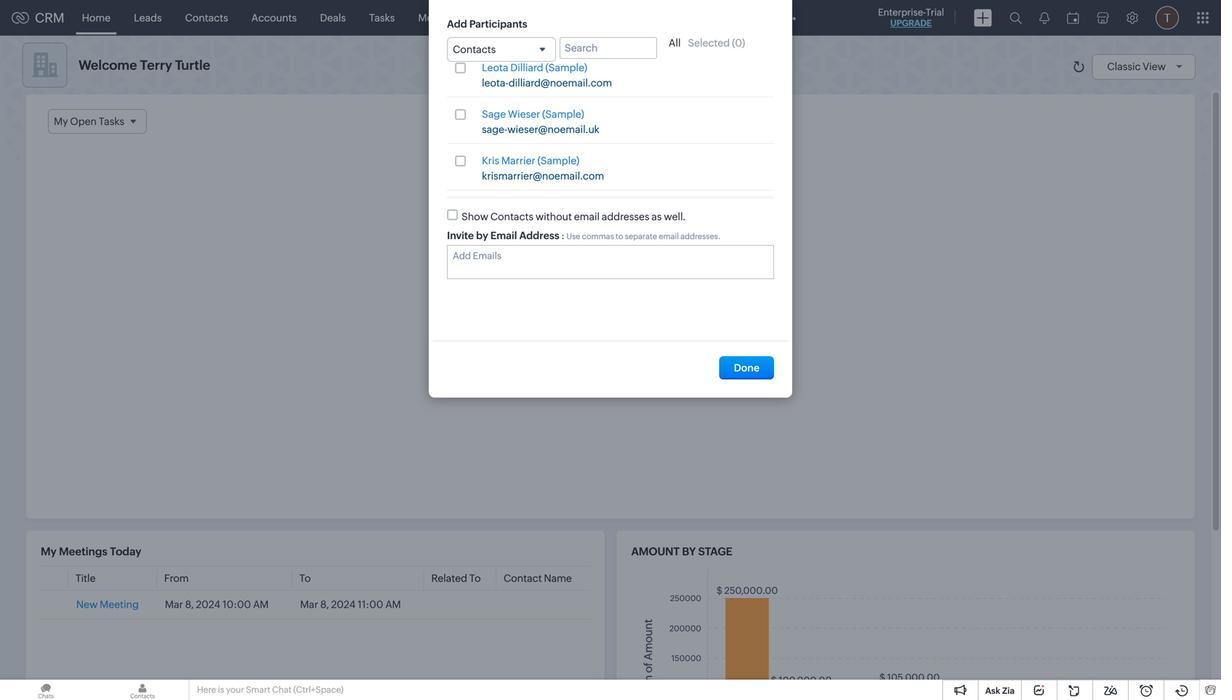 Task type: describe. For each thing, give the bounding box(es) containing it.
2024 for 10:00
[[196, 599, 220, 610]]

0
[[735, 37, 742, 49]]

my
[[41, 545, 57, 558]]

wieser
[[508, 108, 540, 120]]

tasks link
[[358, 0, 407, 35]]

kris marrier (sample) link
[[482, 155, 580, 167]]

1 vertical spatial meetings
[[59, 545, 107, 558]]

use
[[567, 232, 580, 241]]

view
[[1143, 61, 1166, 72]]

amount by stage
[[631, 545, 733, 558]]

amount
[[631, 545, 680, 558]]

crm
[[35, 10, 64, 25]]

classic
[[1108, 61, 1141, 72]]

meetings link
[[407, 0, 474, 35]]

related to
[[431, 573, 481, 584]]

participants
[[469, 18, 527, 30]]

by
[[476, 230, 488, 242]]

calls
[[485, 12, 508, 24]]

marrier
[[501, 155, 536, 167]]

8, for mar 8, 2024 11:00 am
[[320, 599, 329, 610]]

contact name link
[[504, 573, 572, 584]]

accounts
[[251, 12, 297, 24]]

logo image
[[12, 12, 29, 24]]

krismarrier@noemail.com
[[482, 170, 604, 182]]

chat
[[272, 685, 292, 695]]

new
[[76, 599, 98, 610]]

2024 for 11:00
[[331, 599, 356, 610]]

stage
[[698, 545, 733, 558]]

deals link
[[308, 0, 358, 35]]

)
[[742, 37, 745, 49]]

turtle
[[175, 58, 210, 73]]

contacts for contacts link
[[185, 12, 228, 24]]

new meeting link
[[76, 599, 139, 610]]

add
[[447, 18, 467, 30]]

all link
[[669, 37, 681, 49]]

Search text field
[[560, 37, 657, 59]]

terry
[[140, 58, 172, 73]]

leads
[[134, 12, 162, 24]]

:
[[561, 231, 565, 242]]

commas
[[582, 232, 614, 241]]

mar 8, 2024 11:00 am
[[300, 599, 401, 610]]

add participants
[[447, 18, 527, 30]]

today
[[110, 545, 141, 558]]

separate
[[625, 232, 657, 241]]

contacts for contacts field at the left of page
[[453, 44, 496, 55]]

to link
[[299, 573, 311, 584]]

calls link
[[474, 0, 520, 35]]

title
[[75, 573, 96, 584]]

profile image
[[1156, 6, 1179, 29]]

(sample) for sage wieser (sample)
[[542, 108, 584, 120]]

classic view
[[1108, 61, 1166, 72]]

is
[[218, 685, 224, 695]]

addresses
[[602, 211, 650, 223]]

related to link
[[431, 573, 481, 584]]

home link
[[70, 0, 122, 35]]

classic view link
[[1108, 61, 1188, 72]]

(sample) for kris marrier (sample)
[[538, 155, 580, 167]]

8, for mar 8, 2024 10:00 am
[[185, 599, 194, 610]]

chats image
[[0, 680, 92, 700]]

2 to from the left
[[469, 573, 481, 584]]

meeting
[[100, 599, 139, 610]]

welcome
[[79, 58, 137, 73]]

2 vertical spatial contacts
[[491, 211, 534, 223]]



Task type: locate. For each thing, give the bounding box(es) containing it.
new meeting
[[76, 599, 139, 610]]

enterprise-
[[878, 7, 926, 18]]

11:00
[[358, 599, 383, 610]]

leota-
[[482, 77, 509, 89]]

0 horizontal spatial email
[[574, 211, 600, 223]]

meetings left calls
[[418, 12, 462, 24]]

here is your smart chat (ctrl+space)
[[197, 685, 344, 695]]

email
[[574, 211, 600, 223], [659, 232, 679, 241]]

mar 8, 2024 10:00 am
[[165, 599, 269, 610]]

leads link
[[122, 0, 173, 35]]

0 horizontal spatial am
[[253, 599, 269, 610]]

invite by email address : use commas to separate email addresses.
[[447, 230, 721, 242]]

crm link
[[12, 10, 64, 25]]

(sample) up dilliard@noemail.com
[[545, 62, 587, 74]]

smart
[[246, 685, 270, 695]]

contacts inside field
[[453, 44, 496, 55]]

from link
[[164, 573, 189, 584]]

0 vertical spatial (sample)
[[545, 62, 587, 74]]

Contacts field
[[447, 37, 556, 62]]

2 am from the left
[[385, 599, 401, 610]]

title link
[[75, 573, 96, 584]]

home
[[82, 12, 111, 24]]

(sample) up krismarrier@noemail.com at the left of page
[[538, 155, 580, 167]]

show
[[462, 211, 488, 223]]

dilliard@noemail.com
[[509, 77, 612, 89]]

accounts link
[[240, 0, 308, 35]]

am right 11:00
[[385, 599, 401, 610]]

8, left 11:00
[[320, 599, 329, 610]]

1 mar from the left
[[165, 599, 183, 610]]

invite
[[447, 230, 474, 242]]

kris
[[482, 155, 499, 167]]

contact
[[504, 573, 542, 584]]

1 vertical spatial (sample)
[[542, 108, 584, 120]]

sage
[[482, 108, 506, 120]]

mar down to link
[[300, 599, 318, 610]]

upgrade
[[891, 18, 932, 28]]

meetings
[[418, 12, 462, 24], [59, 545, 107, 558]]

1 horizontal spatial am
[[385, 599, 401, 610]]

0 vertical spatial contacts
[[185, 12, 228, 24]]

mar down from link
[[165, 599, 183, 610]]

1 8, from the left
[[185, 599, 194, 610]]

None button
[[720, 356, 774, 379]]

2 2024 from the left
[[331, 599, 356, 610]]

contacts up the turtle
[[185, 12, 228, 24]]

sage-
[[482, 124, 508, 135]]

meetings up title
[[59, 545, 107, 558]]

(sample) inside "sage wieser (sample) sage-wieser@noemail.uk"
[[542, 108, 584, 120]]

1 2024 from the left
[[196, 599, 220, 610]]

am right the "10:00"
[[253, 599, 269, 610]]

without
[[536, 211, 572, 223]]

all selected ( 0 )
[[669, 37, 745, 49]]

related
[[431, 573, 467, 584]]

1 horizontal spatial 8,
[[320, 599, 329, 610]]

contacts image
[[97, 680, 188, 700]]

email
[[491, 230, 517, 242]]

selected
[[688, 37, 730, 49]]

am for mar 8, 2024 10:00 am
[[253, 599, 269, 610]]

tasks
[[369, 12, 395, 24]]

from
[[164, 573, 189, 584]]

am for mar 8, 2024 11:00 am
[[385, 599, 401, 610]]

as
[[652, 211, 662, 223]]

ask zia
[[985, 686, 1015, 696]]

1 vertical spatial contacts
[[453, 44, 496, 55]]

2024
[[196, 599, 220, 610], [331, 599, 356, 610]]

ask
[[985, 686, 1001, 696]]

address
[[519, 230, 560, 242]]

(
[[732, 37, 735, 49]]

contacts up the email
[[491, 211, 534, 223]]

1 vertical spatial email
[[659, 232, 679, 241]]

by
[[682, 545, 696, 558]]

2 vertical spatial (sample)
[[538, 155, 580, 167]]

2024 left 11:00
[[331, 599, 356, 610]]

(ctrl+space)
[[293, 685, 344, 695]]

enterprise-trial upgrade
[[878, 7, 944, 28]]

welcome terry turtle
[[79, 58, 210, 73]]

email up "invite by email address : use commas to separate email addresses."
[[574, 211, 600, 223]]

sage wieser (sample) link
[[482, 108, 584, 120]]

8,
[[185, 599, 194, 610], [320, 599, 329, 610]]

to
[[616, 232, 623, 241]]

(sample) for leota dilliard (sample)
[[545, 62, 587, 74]]

sage wieser (sample) sage-wieser@noemail.uk
[[482, 108, 600, 135]]

(sample) inside leota dilliard (sample) leota-dilliard@noemail.com
[[545, 62, 587, 74]]

show contacts without email addresses as well.
[[462, 211, 686, 223]]

to right related
[[469, 573, 481, 584]]

1 am from the left
[[253, 599, 269, 610]]

0 horizontal spatial to
[[299, 573, 311, 584]]

1 horizontal spatial mar
[[300, 599, 318, 610]]

1 horizontal spatial to
[[469, 573, 481, 584]]

0 horizontal spatial 2024
[[196, 599, 220, 610]]

0 vertical spatial meetings
[[418, 12, 462, 24]]

well.
[[664, 211, 686, 223]]

leota dilliard (sample) link
[[482, 62, 587, 74]]

2 mar from the left
[[300, 599, 318, 610]]

profile element
[[1147, 0, 1188, 35]]

1 horizontal spatial meetings
[[418, 12, 462, 24]]

contacts link
[[173, 0, 240, 35]]

(sample) inside kris marrier (sample) krismarrier@noemail.com
[[538, 155, 580, 167]]

contact name
[[504, 573, 572, 584]]

(sample)
[[545, 62, 587, 74], [542, 108, 584, 120], [538, 155, 580, 167]]

wieser@noemail.uk
[[508, 124, 600, 135]]

mar for mar 8, 2024 10:00 am
[[165, 599, 183, 610]]

deals
[[320, 12, 346, 24]]

your
[[226, 685, 244, 695]]

1 horizontal spatial 2024
[[331, 599, 356, 610]]

0 horizontal spatial 8,
[[185, 599, 194, 610]]

10:00
[[223, 599, 251, 610]]

to
[[299, 573, 311, 584], [469, 573, 481, 584]]

addresses.
[[681, 232, 721, 241]]

leota
[[482, 62, 508, 74]]

all
[[669, 37, 681, 49]]

zia
[[1002, 686, 1015, 696]]

my meetings today
[[41, 545, 141, 558]]

0 vertical spatial email
[[574, 211, 600, 223]]

am
[[253, 599, 269, 610], [385, 599, 401, 610]]

2 8, from the left
[[320, 599, 329, 610]]

Add Emails text field
[[453, 251, 762, 261]]

kris marrier (sample) krismarrier@noemail.com
[[482, 155, 604, 182]]

0 horizontal spatial mar
[[165, 599, 183, 610]]

trial
[[926, 7, 944, 18]]

email inside "invite by email address : use commas to separate email addresses."
[[659, 232, 679, 241]]

name
[[544, 573, 572, 584]]

mar for mar 8, 2024 11:00 am
[[300, 599, 318, 610]]

(sample) up wieser@noemail.uk
[[542, 108, 584, 120]]

2024 left the "10:00"
[[196, 599, 220, 610]]

8, down from
[[185, 599, 194, 610]]

1 to from the left
[[299, 573, 311, 584]]

dilliard
[[511, 62, 543, 74]]

contacts up the leota
[[453, 44, 496, 55]]

1 horizontal spatial email
[[659, 232, 679, 241]]

mar
[[165, 599, 183, 610], [300, 599, 318, 610]]

0 horizontal spatial meetings
[[59, 545, 107, 558]]

to up mar 8, 2024 11:00 am
[[299, 573, 311, 584]]

email down well.
[[659, 232, 679, 241]]

here
[[197, 685, 216, 695]]



Task type: vqa. For each thing, say whether or not it's contained in the screenshot.
the leftmost Administrator
no



